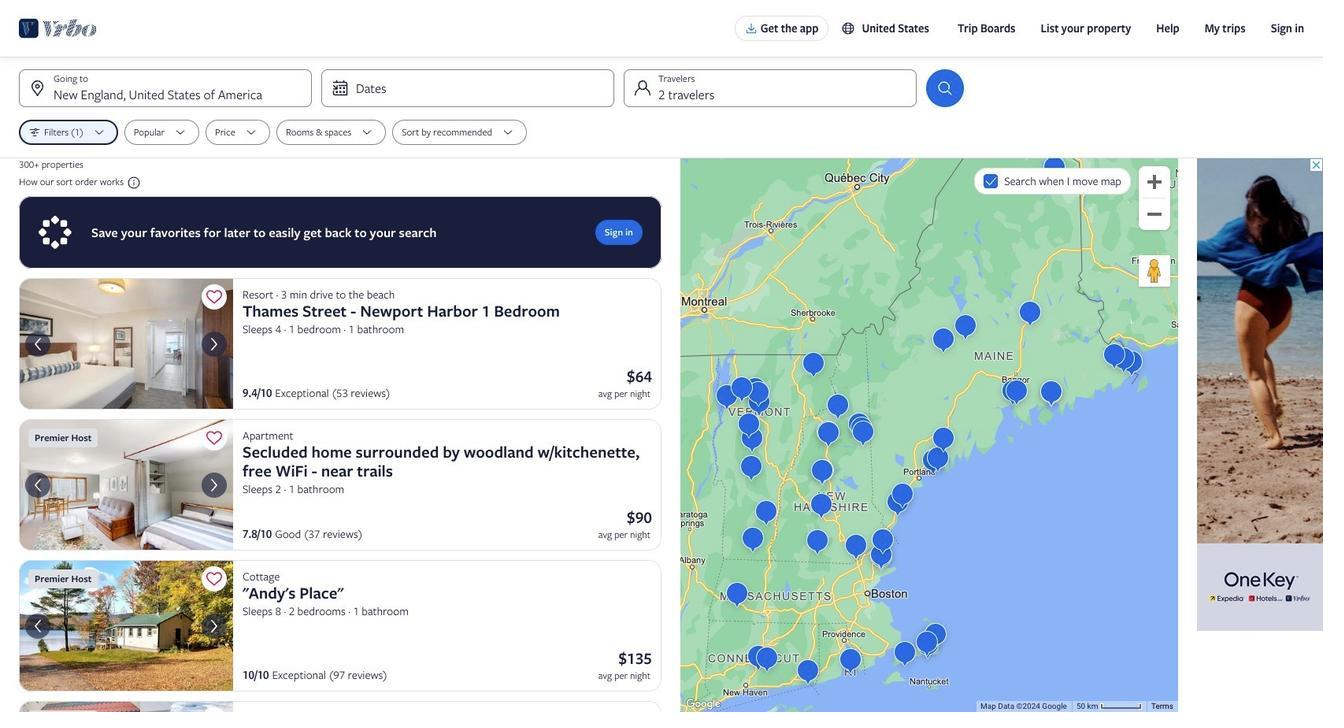 Task type: vqa. For each thing, say whether or not it's contained in the screenshot.
1st Popular Location image from the top of the page
no



Task type: locate. For each thing, give the bounding box(es) containing it.
1 horizontal spatial small image
[[842, 21, 856, 35]]

small image
[[842, 21, 856, 35], [124, 176, 141, 190]]

0 horizontal spatial small image
[[124, 176, 141, 190]]

show next image for "andy's place" image
[[205, 617, 224, 635]]

show next image for thames street - newport harbor 1 bedroom image
[[205, 334, 224, 353]]

1 vertical spatial small image
[[124, 176, 141, 190]]

download the app button image
[[745, 22, 758, 35]]

0 vertical spatial small image
[[842, 21, 856, 35]]



Task type: describe. For each thing, give the bounding box(es) containing it.
"andy's place" in early fall. image
[[19, 560, 233, 692]]

show next image for secluded home surrounded by woodland w/kitchenette, free wifi - near trails image
[[205, 476, 224, 494]]

google image
[[685, 696, 722, 712]]

show previous image for secluded home surrounded by woodland w/kitchenette, free wifi - near trails image
[[28, 476, 47, 494]]

1 bedroom suite image
[[19, 278, 233, 410]]

vrbo logo image
[[19, 16, 97, 41]]

show previous image for thames street - newport harbor 1 bedroom image
[[28, 334, 47, 353]]

image of sunlit suite with a kitchenette, gas fireplace, fast wifi, patio, & pool image
[[19, 701, 233, 712]]

map region
[[681, 158, 1179, 712]]

search image
[[936, 79, 955, 98]]

show previous image for "andy's place" image
[[28, 617, 47, 635]]

image of secluded home surrounded by woodland w/kitchenette, free wifi - near trails image
[[19, 419, 233, 551]]



